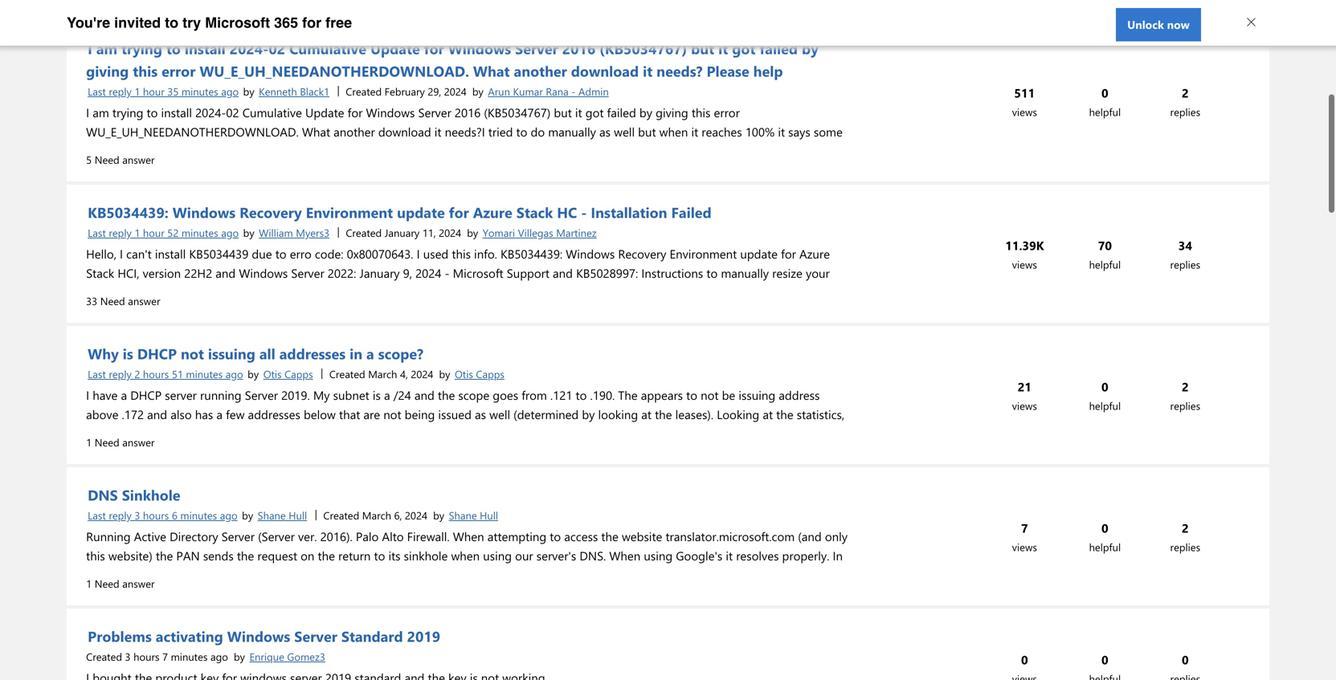 Task type: vqa. For each thing, say whether or not it's contained in the screenshot.
'Microsoft Store Promise' link
no



Task type: locate. For each thing, give the bounding box(es) containing it.
0 horizontal spatial 2024-
[[195, 104, 226, 121]]

kenneth black1 link
[[257, 83, 331, 100]]

standard
[[341, 627, 403, 646]]

need for i am trying to install 2024-02 cumulative update for windows server 2016 (kb5034767) but it got failed by giving this error wu_e_uh_needanotherdownload. what another download it needs? please help
[[95, 153, 119, 167]]

0 horizontal spatial environment
[[306, 202, 393, 222]]

replies for i am trying to install 2024-02 cumulative update for windows server 2016 (kb5034767) but it got failed by giving this error wu_e_uh_needanotherdownload. what another download it needs? please help
[[1170, 105, 1201, 119]]

11.39k views element
[[985, 236, 1065, 274]]

black1
[[300, 84, 329, 98]]

need
[[305, 162, 331, 178]]

were
[[132, 143, 158, 159]]

2 and from the left
[[553, 265, 573, 281]]

0 vertical spatial not
[[161, 143, 179, 159]]

it left needs?
[[643, 61, 653, 80]]

giving up when
[[656, 104, 688, 121]]

4 replies from the top
[[1170, 540, 1201, 554]]

march inside 'last reply 2 hours 51 minutes ago by otis capps | created march 4, 2024                  by otis capps'
[[368, 367, 397, 381]]

helpful for why is dhcp not issuing all addresses in a scope?
[[1089, 399, 1121, 413]]

last down why
[[88, 367, 106, 381]]

0 horizontal spatial not
[[161, 143, 179, 159]]

recovery up the instructions
[[618, 246, 666, 262]]

answer for dns sinkhole
[[122, 577, 155, 591]]

hours for is
[[143, 367, 169, 381]]

0 vertical spatial what
[[473, 61, 510, 80]]

0 helpful element
[[1065, 83, 1146, 122], [1065, 377, 1146, 416], [1065, 519, 1146, 557], [1065, 650, 1146, 681]]

1 hour from the top
[[143, 84, 165, 98]]

january down 0x80070643.
[[360, 265, 400, 281]]

environment
[[306, 202, 393, 222], [670, 246, 737, 262]]

update
[[370, 39, 420, 58], [305, 104, 344, 121]]

2 hour from the top
[[143, 226, 165, 240]]

install down 35
[[161, 104, 192, 121]]

1 vertical spatial another
[[334, 124, 375, 140]]

views for kb5034439: windows recovery environment update for azure stack hc - installation failed
[[1012, 258, 1037, 272]]

install
[[185, 39, 226, 58], [161, 104, 192, 121], [155, 246, 186, 262], [149, 284, 180, 301], [797, 284, 828, 301]]

1 vertical spatial 2016
[[455, 104, 481, 121]]

1 views from the top
[[1012, 105, 1037, 119]]

0 vertical spatial failed
[[760, 39, 798, 58]]

0 horizontal spatial failed
[[607, 104, 636, 121]]

34 replies element
[[1146, 236, 1226, 274]]

azure up yomari
[[473, 202, 512, 222]]

2 otis from the left
[[455, 367, 473, 381]]

0 horizontal spatial shane hull link
[[256, 507, 309, 524]]

1 vertical spatial 7
[[162, 650, 168, 664]]

need right 33
[[100, 294, 125, 308]]

0 vertical spatial environment
[[306, 202, 393, 222]]

1 left 35
[[134, 84, 140, 98]]

0 vertical spatial 02
[[269, 39, 285, 58]]

0 vertical spatial microsoft
[[205, 14, 270, 30]]

1 need answer up dns sinkhole link
[[86, 436, 155, 450]]

2024- up able
[[195, 104, 226, 121]]

1 horizontal spatial otis
[[455, 367, 473, 381]]

download up wuauserv,
[[378, 124, 431, 140]]

3 0 helpful element from the top
[[1065, 519, 1146, 557]]

2 helpful from the top
[[1089, 258, 1121, 272]]

33
[[86, 294, 97, 308]]

hours inside last reply 3 hours 6 minutes ago by shane hull | created march 6, 2024                  by shane hull
[[143, 509, 169, 523]]

3 last from the top
[[88, 367, 106, 381]]

code:
[[315, 246, 344, 262]]

january down kb5034439: windows recovery environment update for azure stack hc - installation failed link
[[385, 226, 420, 240]]

cryptsvc.
[[550, 143, 596, 159]]

2016 up needs?i
[[455, 104, 481, 121]]

2 for why is dhcp not issuing all addresses in a scope?
[[1182, 379, 1189, 395]]

2 2 replies from the top
[[1170, 379, 1201, 413]]

update up 'resize'
[[740, 246, 778, 262]]

environment up myers3
[[306, 202, 393, 222]]

0 vertical spatial 2 replies
[[1170, 85, 1201, 119]]

1 horizontal spatial and
[[553, 265, 573, 281]]

martinez
[[556, 226, 597, 240]]

that
[[593, 284, 614, 301]]

1 replies from the top
[[1170, 105, 1201, 119]]

0 vertical spatial giving
[[86, 61, 129, 80]]

to
[[165, 14, 178, 30], [166, 39, 181, 58], [147, 104, 158, 121], [516, 124, 527, 140], [208, 143, 219, 159], [294, 143, 305, 159], [659, 143, 670, 159], [335, 162, 346, 178], [366, 162, 378, 178], [275, 246, 287, 262], [707, 265, 718, 281], [135, 284, 146, 301], [782, 284, 793, 301], [196, 304, 207, 320], [228, 304, 239, 320]]

support.
[[344, 284, 390, 301]]

2016
[[562, 39, 596, 58], [455, 104, 481, 121]]

1 vertical spatial stack
[[86, 265, 114, 281]]

0 horizontal spatial error
[[162, 61, 196, 80]]

1 horizontal spatial shane hull link
[[447, 507, 500, 524]]

3 down 'dns sinkhole' on the bottom left
[[134, 509, 140, 523]]

0 vertical spatial stack
[[516, 202, 553, 222]]

used
[[423, 246, 449, 262]]

wu_e_uh_needanotherdownload.
[[200, 61, 469, 80], [86, 124, 299, 140]]

1 and from the left
[[216, 265, 236, 281]]

0 horizontal spatial what
[[130, 304, 158, 320]]

kb5034439
[[189, 246, 249, 262]]

1 vertical spatial microsoft
[[453, 265, 504, 281]]

to right due
[[275, 246, 287, 262]]

environment up the instructions
[[670, 246, 737, 262]]

failed up well
[[607, 104, 636, 121]]

stack up villegas at left
[[516, 202, 553, 222]]

0 vertical spatial 2 replies element
[[1146, 83, 1226, 122]]

1 horizontal spatial manually
[[721, 265, 769, 281]]

0 horizontal spatial microsoft
[[205, 14, 270, 30]]

trying down the invited
[[121, 39, 162, 58]]

kb5034439: up support
[[501, 246, 563, 262]]

server down erro
[[291, 265, 324, 281]]

1 helpful from the top
[[1089, 105, 1121, 119]]

7 views element
[[985, 519, 1065, 557]]

3 0 helpful from the top
[[1089, 520, 1121, 554]]

microsoft right try
[[205, 14, 270, 30]]

0 horizontal spatial (kb5034767)
[[484, 104, 551, 121]]

0 vertical spatial 2016
[[562, 39, 596, 58]]

not up the 'let'
[[161, 143, 179, 159]]

3 2 replies from the top
[[1170, 520, 1201, 554]]

january
[[385, 226, 420, 240], [360, 265, 400, 281]]

4 0 helpful element from the top
[[1065, 650, 1146, 681]]

reply inside last reply 3 hours 6 minutes ago by shane hull | created march 6, 2024                  by shane hull
[[109, 509, 132, 523]]

| inside kb5034439: windows recovery environment update for azure stack hc - installation failed last reply 1 hour 52 minutes ago by william myers3 | created january 11, 2024                  by yomari villegas martinez hello, i can't install kb5034439 due to erro code: 0x80070643. i used this info. kb5034439: windows recovery environment update for azure stack hci, version 22h2 and windows server 2022: january 9, 2024 - microsoft support and kb5028997: instructions to manually resize your partition to install the winre update - microsoft support. i create the partition for winre: after that i can't enable the reagentc.exe to install the update. what i have to do to solve this problem?thanks
[[337, 224, 340, 238]]

0x80070643.
[[347, 246, 413, 262]]

0 horizontal spatial giving
[[86, 61, 129, 80]]

1 vertical spatial 1 need answer
[[86, 577, 155, 591]]

otis capps link right 4,
[[453, 366, 506, 383]]

1 vertical spatial cumulative
[[242, 104, 302, 121]]

0 horizontal spatial recovery
[[240, 202, 302, 222]]

4 helpful from the top
[[1089, 540, 1121, 554]]

it right when
[[691, 124, 698, 140]]

0 horizontal spatial 02
[[226, 104, 239, 121]]

21
[[1018, 379, 1032, 395]]

bits,
[[469, 143, 491, 159]]

1 shane hull link from the left
[[256, 507, 309, 524]]

1 up dns
[[86, 436, 92, 450]]

1 horizontal spatial error
[[714, 104, 740, 121]]

1 horizontal spatial (kb5034767)
[[600, 39, 687, 58]]

have
[[168, 304, 193, 320]]

but down updates
[[86, 162, 104, 178]]

cumulative down the kenneth
[[242, 104, 302, 121]]

3 2 replies element from the top
[[1146, 519, 1226, 557]]

views inside the 11.39k views
[[1012, 258, 1037, 272]]

need for dns sinkhole
[[95, 577, 119, 591]]

install down version on the left
[[149, 284, 180, 301]]

what
[[473, 61, 510, 80], [302, 124, 330, 140], [130, 304, 158, 320]]

1 horizontal spatial download
[[571, 61, 639, 80]]

4 views from the top
[[1012, 540, 1037, 554]]

2 for dns sinkhole
[[1182, 520, 1189, 536]]

created left february
[[346, 84, 382, 98]]

to left clear
[[659, 143, 670, 159]]

result.
[[139, 162, 171, 178]]

and up the after
[[553, 265, 573, 281]]

2 0 helpful from the top
[[1089, 379, 1121, 413]]

0 vertical spatial march
[[368, 367, 397, 381]]

4 reply from the top
[[109, 509, 132, 523]]

got down admin
[[586, 104, 604, 121]]

2 last from the top
[[88, 226, 106, 240]]

1 horizontal spatial otis capps link
[[453, 366, 506, 383]]

(kb5034767) down kumar
[[484, 104, 551, 121]]

created inside i am trying to install 2024-02 cumulative update for windows server 2016 (kb5034767) but it got failed by giving this error wu_e_uh_needanotherdownload. what another download it needs? please help last reply 1 hour 35 minutes ago by kenneth black1 | created february 29, 2024                  by arun kumar rana - admin i am trying to install 2024-02 cumulative update for windows server 2016 (kb5034767) but it got failed by giving this error wu_e_uh_needanotherdownload. what another download it needs?i tried to do manually as well but when it reaches 100% it says some updates were not able to install. i tried to start/stop wuauserv, cryptsvc, bits, msiserver, cryptsvc. i also tried to clear software distribution folder but same result. let me know what else i need to do to update my server with this kb?
[[346, 84, 382, 98]]

1 horizontal spatial partition
[[456, 284, 501, 301]]

0 horizontal spatial another
[[334, 124, 375, 140]]

need for kb5034439: windows recovery environment update for azure stack hc - installation failed
[[100, 294, 125, 308]]

1 horizontal spatial 7
[[1021, 520, 1028, 536]]

invited
[[114, 14, 161, 30]]

3 replies from the top
[[1170, 399, 1201, 413]]

ago up kb5034439 at the left
[[221, 226, 239, 240]]

i
[[88, 39, 92, 58], [86, 104, 89, 121], [259, 143, 262, 159], [600, 143, 603, 159], [298, 162, 301, 178], [120, 246, 123, 262], [417, 246, 420, 262], [393, 284, 396, 301], [617, 284, 620, 301], [161, 304, 164, 320]]

windows down february
[[366, 104, 415, 121]]

manually up reagentc.exe
[[721, 265, 769, 281]]

solve
[[242, 304, 270, 320]]

2 hull from the left
[[480, 509, 498, 523]]

0 vertical spatial 0 helpful
[[1089, 85, 1121, 119]]

2 inside 'last reply 2 hours 51 minutes ago by otis capps | created march 4, 2024                  by otis capps'
[[134, 367, 140, 381]]

0 vertical spatial recovery
[[240, 202, 302, 222]]

need up problems
[[95, 577, 119, 591]]

views for dns sinkhole
[[1012, 540, 1037, 554]]

2 replies for dns sinkhole
[[1170, 520, 1201, 554]]

0 helpful element for dns sinkhole
[[1065, 519, 1146, 557]]

but
[[691, 39, 715, 58], [554, 104, 572, 121], [638, 124, 656, 140], [86, 162, 104, 178]]

last inside i am trying to install 2024-02 cumulative update for windows server 2016 (kb5034767) but it got failed by giving this error wu_e_uh_needanotherdownload. what another download it needs? please help last reply 1 hour 35 minutes ago by kenneth black1 | created february 29, 2024                  by arun kumar rana - admin i am trying to install 2024-02 cumulative update for windows server 2016 (kb5034767) but it got failed by giving this error wu_e_uh_needanotherdownload. what another download it needs?i tried to do manually as well but when it reaches 100% it says some updates were not able to install. i tried to start/stop wuauserv, cryptsvc, bits, msiserver, cryptsvc. i also tried to clear software distribution folder but same result. let me know what else i need to do to update my server with this kb?
[[88, 84, 106, 98]]

1 vertical spatial am
[[93, 104, 109, 121]]

gomez3
[[287, 650, 325, 664]]

2 1 need answer from the top
[[86, 577, 155, 591]]

0 vertical spatial manually
[[548, 124, 596, 140]]

this up reaches
[[692, 104, 711, 121]]

manually inside i am trying to install 2024-02 cumulative update for windows server 2016 (kb5034767) but it got failed by giving this error wu_e_uh_needanotherdownload. what another download it needs? please help last reply 1 hour 35 minutes ago by kenneth black1 | created february 29, 2024                  by arun kumar rana - admin i am trying to install 2024-02 cumulative update for windows server 2016 (kb5034767) but it got failed by giving this error wu_e_uh_needanotherdownload. what another download it needs?i tried to do manually as well but when it reaches 100% it says some updates were not able to install. i tried to start/stop wuauserv, cryptsvc, bits, msiserver, cryptsvc. i also tried to clear software distribution folder but same result. let me know what else i need to do to update my server with this kb?
[[548, 124, 596, 140]]

0 vertical spatial do
[[531, 124, 545, 140]]

update up february
[[370, 39, 420, 58]]

2 0 helpful element from the top
[[1065, 377, 1146, 416]]

1 vertical spatial failed
[[607, 104, 636, 121]]

helpful for dns sinkhole
[[1089, 540, 1121, 554]]

what up start/stop in the left top of the page
[[302, 124, 330, 140]]

2 partition from the left
[[456, 284, 501, 301]]

last up the 'hello,'
[[88, 226, 106, 240]]

am up updates
[[93, 104, 109, 121]]

0 vertical spatial 1 need answer
[[86, 436, 155, 450]]

3 the from the left
[[691, 284, 708, 301]]

1 vertical spatial 0 helpful
[[1089, 379, 1121, 413]]

2 replies element
[[1146, 83, 1226, 122], [1146, 377, 1226, 416], [1146, 519, 1226, 557]]

1 vertical spatial 2024-
[[195, 104, 226, 121]]

help
[[753, 61, 783, 80]]

1 vertical spatial 3
[[125, 650, 131, 664]]

21 views
[[1012, 379, 1037, 413]]

what inside kb5034439: windows recovery environment update for azure stack hc - installation failed last reply 1 hour 52 minutes ago by william myers3 | created january 11, 2024                  by yomari villegas martinez hello, i can't install kb5034439 due to erro code: 0x80070643. i used this info. kb5034439: windows recovery environment update for azure stack hci, version 22h2 and windows server 2022: january 9, 2024 - microsoft support and kb5028997: instructions to manually resize your partition to install the winre update - microsoft support. i create the partition for winre: after that i can't enable the reagentc.exe to install the update. what i have to do to solve this problem?thanks
[[130, 304, 158, 320]]

partition down 'info.'
[[456, 284, 501, 301]]

1 horizontal spatial recovery
[[618, 246, 666, 262]]

1 horizontal spatial hull
[[480, 509, 498, 523]]

know
[[213, 162, 242, 178]]

need up dns
[[95, 436, 119, 450]]

2 replies element for dns sinkhole
[[1146, 519, 1226, 557]]

hours
[[143, 367, 169, 381], [143, 509, 169, 523], [133, 650, 159, 664]]

6
[[172, 509, 177, 523]]

views for i am trying to install 2024-02 cumulative update for windows server 2016 (kb5034767) but it got failed by giving this error wu_e_uh_needanotherdownload. what another download it needs? please help
[[1012, 105, 1037, 119]]

this
[[133, 61, 158, 80], [692, 104, 711, 121], [502, 162, 521, 178], [452, 246, 471, 262], [273, 304, 292, 320]]

1 the from the left
[[183, 284, 201, 301]]

march inside last reply 3 hours 6 minutes ago by shane hull | created march 6, 2024                  by shane hull
[[362, 509, 391, 523]]

| inside last reply 3 hours 6 minutes ago by shane hull | created march 6, 2024                  by shane hull
[[315, 507, 317, 521]]

1 vertical spatial update
[[305, 104, 344, 121]]

to up 'else'
[[294, 143, 305, 159]]

minutes right 35
[[182, 84, 218, 98]]

manually
[[548, 124, 596, 140], [721, 265, 769, 281]]

problems activating windows server standard 2019 link
[[86, 625, 442, 648]]

created
[[346, 84, 382, 98], [346, 226, 382, 240], [329, 367, 365, 381], [323, 509, 359, 523], [86, 650, 122, 664]]

do
[[531, 124, 545, 140], [349, 162, 363, 178], [210, 304, 225, 320]]

0 horizontal spatial shane
[[258, 509, 286, 523]]

- inside i am trying to install 2024-02 cumulative update for windows server 2016 (kb5034767) but it got failed by giving this error wu_e_uh_needanotherdownload. what another download it needs? please help last reply 1 hour 35 minutes ago by kenneth black1 | created february 29, 2024                  by arun kumar rana - admin i am trying to install 2024-02 cumulative update for windows server 2016 (kb5034767) but it got failed by giving this error wu_e_uh_needanotherdownload. what another download it needs?i tried to do manually as well but when it reaches 100% it says some updates were not able to install. i tried to start/stop wuauserv, cryptsvc, bits, msiserver, cryptsvc. i also tried to clear software distribution folder but same result. let me know what else i need to do to update my server with this kb?
[[572, 84, 576, 98]]

1 horizontal spatial kb5034439:
[[501, 246, 563, 262]]

and
[[216, 265, 236, 281], [553, 265, 573, 281]]

i am trying to install 2024-02 cumulative update for windows server 2016 (kb5034767) but it got failed by giving this error wu_e_uh_needanotherdownload. what another download it needs? please help last reply 1 hour 35 minutes ago by kenneth black1 | created february 29, 2024                  by arun kumar rana - admin i am trying to install 2024-02 cumulative update for windows server 2016 (kb5034767) but it got failed by giving this error wu_e_uh_needanotherdownload. what another download it needs?i tried to do manually as well but when it reaches 100% it says some updates were not able to install. i tried to start/stop wuauserv, cryptsvc, bits, msiserver, cryptsvc. i also tried to clear software distribution folder but same result. let me know what else i need to do to update my server with this kb?
[[86, 39, 847, 178]]

update down wuauserv,
[[381, 162, 418, 178]]

march for why is dhcp not issuing all addresses in a scope?
[[368, 367, 397, 381]]

0 vertical spatial january
[[385, 226, 420, 240]]

for down server
[[449, 202, 469, 222]]

clear
[[673, 143, 698, 159]]

stack
[[516, 202, 553, 222], [86, 265, 114, 281]]

1 vertical spatial manually
[[721, 265, 769, 281]]

2 replies from the top
[[1170, 258, 1201, 272]]

create
[[399, 284, 432, 301]]

last reply 3 hours 6 minutes ago by shane hull | created march 6, 2024                  by shane hull
[[88, 507, 498, 523]]

1 1 need answer from the top
[[86, 436, 155, 450]]

azure up your
[[799, 246, 830, 262]]

2 vertical spatial microsoft
[[290, 284, 341, 301]]

last
[[88, 84, 106, 98], [88, 226, 106, 240], [88, 367, 106, 381], [88, 509, 106, 523]]

start/stop
[[308, 143, 360, 159]]

1 horizontal spatial what
[[302, 124, 330, 140]]

partition
[[86, 284, 131, 301], [456, 284, 501, 301]]

this up last reply 1 hour 35 minutes ago link
[[133, 61, 158, 80]]

to right able
[[208, 143, 219, 159]]

hours inside 'last reply 2 hours 51 minutes ago by otis capps | created march 4, 2024                  by otis capps'
[[143, 367, 169, 381]]

0 vertical spatial 2024-
[[230, 39, 269, 58]]

march left 4,
[[368, 367, 397, 381]]

2 vertical spatial 2 replies element
[[1146, 519, 1226, 557]]

0 horizontal spatial download
[[378, 124, 431, 140]]

in
[[350, 344, 362, 363]]

0 replies element
[[1146, 650, 1226, 681]]

you're
[[67, 14, 110, 30]]

0 horizontal spatial update
[[305, 104, 344, 121]]

3 helpful from the top
[[1089, 399, 1121, 413]]

1 vertical spatial giving
[[656, 104, 688, 121]]

1 vertical spatial january
[[360, 265, 400, 281]]

0 horizontal spatial capps
[[285, 367, 313, 381]]

52
[[167, 226, 179, 240]]

can't up hci,
[[126, 246, 152, 262]]

reply left 35
[[109, 84, 132, 98]]

problems activating windows server standard 2019
[[88, 627, 440, 646]]

it
[[718, 39, 728, 58], [643, 61, 653, 80], [575, 104, 582, 121], [435, 124, 442, 140], [691, 124, 698, 140], [778, 124, 785, 140]]

last inside last reply 3 hours 6 minutes ago by shane hull | created march 6, 2024                  by shane hull
[[88, 509, 106, 523]]

why is dhcp not issuing all addresses in a scope? link
[[86, 342, 425, 365]]

2 2 replies element from the top
[[1146, 377, 1226, 416]]

hour left 52
[[143, 226, 165, 240]]

0 vertical spatial (kb5034767)
[[600, 39, 687, 58]]

1 vertical spatial (kb5034767)
[[484, 104, 551, 121]]

3 views from the top
[[1012, 399, 1037, 413]]

1 reply from the top
[[109, 84, 132, 98]]

free
[[326, 14, 352, 30]]

2 reply from the top
[[109, 226, 132, 240]]

install up version on the left
[[155, 246, 186, 262]]

views for why is dhcp not issuing all addresses in a scope?
[[1012, 399, 1037, 413]]

for
[[302, 14, 322, 30], [424, 39, 444, 58], [348, 104, 363, 121], [449, 202, 469, 222], [781, 246, 796, 262], [504, 284, 520, 301]]

2 vertical spatial what
[[130, 304, 158, 320]]

1 2 replies element from the top
[[1146, 83, 1226, 122]]

7 inside 7 views
[[1021, 520, 1028, 536]]

server down 29,
[[418, 104, 451, 121]]

software
[[701, 143, 748, 159]]

2016 up admin
[[562, 39, 596, 58]]

hour left 35
[[143, 84, 165, 98]]

also
[[606, 143, 627, 159]]

failed up help
[[760, 39, 798, 58]]

0 helpful right '511 views' element
[[1089, 85, 1121, 119]]

helpful for i am trying to install 2024-02 cumulative update for windows server 2016 (kb5034767) but it got failed by giving this error wu_e_uh_needanotherdownload. what another download it needs? please help
[[1089, 105, 1121, 119]]

microsoft
[[205, 14, 270, 30], [453, 265, 504, 281], [290, 284, 341, 301]]

1 0 helpful from the top
[[1089, 85, 1121, 119]]

why
[[88, 344, 119, 363]]

1 vertical spatial hour
[[143, 226, 165, 240]]

1 need answer up problems
[[86, 577, 155, 591]]

1
[[134, 84, 140, 98], [134, 226, 140, 240], [86, 436, 92, 450], [86, 577, 92, 591]]

addresses
[[279, 344, 346, 363]]

hc
[[557, 202, 577, 222]]

02 down the 365
[[269, 39, 285, 58]]

february
[[385, 84, 425, 98]]

shane
[[258, 509, 286, 523], [449, 509, 477, 523]]

last inside kb5034439: windows recovery environment update for azure stack hc - installation failed last reply 1 hour 52 minutes ago by william myers3 | created january 11, 2024                  by yomari villegas martinez hello, i can't install kb5034439 due to erro code: 0x80070643. i used this info. kb5034439: windows recovery environment update for azure stack hci, version 22h2 and windows server 2022: january 9, 2024 - microsoft support and kb5028997: instructions to manually resize your partition to install the winre update - microsoft support. i create the partition for winre: after that i can't enable the reagentc.exe to install the update. what i have to do to solve this problem?thanks
[[88, 226, 106, 240]]

4 last from the top
[[88, 509, 106, 523]]

|
[[337, 83, 340, 97], [337, 224, 340, 238], [321, 366, 323, 380], [315, 507, 317, 521]]

install down your
[[797, 284, 828, 301]]

0 horizontal spatial 3
[[125, 650, 131, 664]]

views
[[1012, 105, 1037, 119], [1012, 258, 1037, 272], [1012, 399, 1037, 413], [1012, 540, 1037, 554]]

| inside 'last reply 2 hours 51 minutes ago by otis capps | created march 4, 2024                  by otis capps'
[[321, 366, 323, 380]]

0 horizontal spatial hull
[[289, 509, 307, 523]]

0 vertical spatial kb5034439:
[[88, 202, 169, 222]]

minutes down "activating"
[[171, 650, 208, 664]]

this down 'msiserver,'
[[502, 162, 521, 178]]

1 vertical spatial march
[[362, 509, 391, 523]]

0 horizontal spatial otis
[[263, 367, 282, 381]]

1 last from the top
[[88, 84, 106, 98]]

arun
[[488, 84, 510, 98]]

0 vertical spatial another
[[514, 61, 567, 80]]

update up 11,
[[397, 202, 445, 222]]

4,
[[400, 367, 408, 381]]

hour inside kb5034439: windows recovery environment update for azure stack hc - installation failed last reply 1 hour 52 minutes ago by william myers3 | created january 11, 2024                  by yomari villegas martinez hello, i can't install kb5034439 due to erro code: 0x80070643. i used this info. kb5034439: windows recovery environment update for azure stack hci, version 22h2 and windows server 2022: january 9, 2024 - microsoft support and kb5028997: instructions to manually resize your partition to install the winre update - microsoft support. i create the partition for winre: after that i can't enable the reagentc.exe to install the update. what i have to do to solve this problem?thanks
[[143, 226, 165, 240]]

i right 'else'
[[298, 162, 301, 178]]

shane hull link
[[256, 507, 309, 524], [447, 507, 500, 524]]

1 vertical spatial 02
[[226, 104, 239, 121]]

minutes inside last reply 3 hours 6 minutes ago by shane hull | created march 6, 2024                  by shane hull
[[180, 509, 217, 523]]

ago inside i am trying to install 2024-02 cumulative update for windows server 2016 (kb5034767) but it got failed by giving this error wu_e_uh_needanotherdownload. what another download it needs? please help last reply 1 hour 35 minutes ago by kenneth black1 | created february 29, 2024                  by arun kumar rana - admin i am trying to install 2024-02 cumulative update for windows server 2016 (kb5034767) but it got failed by giving this error wu_e_uh_needanotherdownload. what another download it needs?i tried to do manually as well but when it reaches 100% it says some updates were not able to install. i tried to start/stop wuauserv, cryptsvc, bits, msiserver, cryptsvc. i also tried to clear software distribution folder but same result. let me know what else i need to do to update my server with this kb?
[[221, 84, 239, 98]]

otis capps link down all
[[262, 366, 315, 383]]

511 views element
[[985, 83, 1065, 122]]

1 vertical spatial what
[[302, 124, 330, 140]]

0 helpful right 21 views element
[[1089, 379, 1121, 413]]

tried up 'else'
[[266, 143, 290, 159]]

hours down problems
[[133, 650, 159, 664]]

to down last reply 1 hour 35 minutes ago link
[[147, 104, 158, 121]]

5 need answer
[[86, 153, 155, 167]]

ago down issuing
[[226, 367, 243, 381]]

kumar
[[513, 84, 543, 98]]

replies for why is dhcp not issuing all addresses in a scope?
[[1170, 399, 1201, 413]]

1 otis from the left
[[263, 367, 282, 381]]

reaches
[[702, 124, 742, 140]]

replies for dns sinkhole
[[1170, 540, 1201, 554]]

the
[[183, 284, 201, 301], [435, 284, 453, 301], [691, 284, 708, 301], [831, 284, 848, 301]]

2 horizontal spatial microsoft
[[453, 265, 504, 281]]

1 vertical spatial recovery
[[618, 246, 666, 262]]

2 views from the top
[[1012, 258, 1037, 272]]

it down admin
[[575, 104, 582, 121]]

minutes inside kb5034439: windows recovery environment update for azure stack hc - installation failed last reply 1 hour 52 minutes ago by william myers3 | created january 11, 2024                  by yomari villegas martinez hello, i can't install kb5034439 due to erro code: 0x80070643. i used this info. kb5034439: windows recovery environment update for azure stack hci, version 22h2 and windows server 2022: january 9, 2024 - microsoft support and kb5028997: instructions to manually resize your partition to install the winre update - microsoft support. i create the partition for winre: after that i can't enable the reagentc.exe to install the update. what i have to do to solve this problem?thanks
[[182, 226, 218, 240]]

0 vertical spatial update
[[370, 39, 420, 58]]

3 reply from the top
[[109, 367, 132, 381]]



Task type: describe. For each thing, give the bounding box(es) containing it.
2 horizontal spatial tried
[[631, 143, 655, 159]]

enrique gomez3 link
[[248, 648, 327, 666]]

0 helpful element for why is dhcp not issuing all addresses in a scope?
[[1065, 377, 1146, 416]]

it left says
[[778, 124, 785, 140]]

server
[[441, 162, 473, 178]]

i left have
[[161, 304, 164, 320]]

let
[[174, 162, 190, 178]]

as
[[599, 124, 611, 140]]

it up please
[[718, 39, 728, 58]]

2 horizontal spatial do
[[531, 124, 545, 140]]

version
[[143, 265, 181, 281]]

0 vertical spatial download
[[571, 61, 639, 80]]

replies for kb5034439: windows recovery environment update for azure stack hc - installation failed
[[1170, 258, 1201, 272]]

windows up enrique
[[227, 627, 290, 646]]

dns sinkhole link
[[86, 484, 182, 506]]

0 horizontal spatial 2016
[[455, 104, 481, 121]]

else
[[274, 162, 295, 178]]

issuing
[[208, 344, 255, 363]]

to down start/stop in the left top of the page
[[335, 162, 346, 178]]

support
[[507, 265, 550, 281]]

i left also
[[600, 143, 603, 159]]

dns
[[88, 485, 118, 505]]

0 vertical spatial cumulative
[[289, 39, 366, 58]]

ago inside 'last reply 2 hours 51 minutes ago by otis capps | created march 4, 2024                  by otis capps'
[[226, 367, 243, 381]]

not inside i am trying to install 2024-02 cumulative update for windows server 2016 (kb5034767) but it got failed by giving this error wu_e_uh_needanotherdownload. what another download it needs? please help last reply 1 hour 35 minutes ago by kenneth black1 | created february 29, 2024                  by arun kumar rana - admin i am trying to install 2024-02 cumulative update for windows server 2016 (kb5034767) but it got failed by giving this error wu_e_uh_needanotherdownload. what another download it needs?i tried to do manually as well but when it reaches 100% it says some updates were not able to install. i tried to start/stop wuauserv, cryptsvc, bits, msiserver, cryptsvc. i also tried to clear software distribution folder but same result. let me know what else i need to do to update my server with this kb?
[[161, 143, 179, 159]]

1 horizontal spatial another
[[514, 61, 567, 80]]

you're invited to try microsoft 365 for free
[[67, 14, 352, 30]]

ago inside last reply 3 hours 6 minutes ago by shane hull | created march 6, 2024                  by shane hull
[[220, 509, 238, 523]]

11.39k views
[[1005, 237, 1044, 272]]

answer for why is dhcp not issuing all addresses in a scope?
[[122, 436, 155, 450]]

2 replies element for why is dhcp not issuing all addresses in a scope?
[[1146, 377, 1226, 416]]

1 up problems
[[86, 577, 92, 591]]

i left create
[[393, 284, 396, 301]]

for up 'resize'
[[781, 246, 796, 262]]

unlock now
[[1127, 16, 1190, 31]]

why is dhcp not issuing all addresses in a scope?
[[88, 344, 424, 363]]

problem?thanks
[[295, 304, 383, 320]]

able
[[182, 143, 205, 159]]

5
[[86, 153, 92, 167]]

distribution
[[751, 143, 812, 159]]

35
[[167, 84, 179, 98]]

is
[[123, 344, 133, 363]]

do inside kb5034439: windows recovery environment update for azure stack hc - installation failed last reply 1 hour 52 minutes ago by william myers3 | created january 11, 2024                  by yomari villegas martinez hello, i can't install kb5034439 due to erro code: 0x80070643. i used this info. kb5034439: windows recovery environment update for azure stack hci, version 22h2 and windows server 2022: january 9, 2024 - microsoft support and kb5028997: instructions to manually resize your partition to install the winre update - microsoft support. i create the partition for winre: after that i can't enable the reagentc.exe to install the update. what i have to do to solve this problem?thanks
[[210, 304, 225, 320]]

arun kumar rana - admin link
[[486, 83, 611, 100]]

scope?
[[378, 344, 424, 363]]

now
[[1167, 16, 1190, 31]]

last reply 2 hours 51 minutes ago link
[[86, 366, 245, 383]]

1 vertical spatial environment
[[670, 246, 737, 262]]

same
[[107, 162, 135, 178]]

i up updates
[[86, 104, 89, 121]]

0 horizontal spatial azure
[[473, 202, 512, 222]]

dns sinkhole
[[88, 485, 180, 505]]

1 vertical spatial wu_e_uh_needanotherdownload.
[[86, 124, 299, 140]]

last inside 'last reply 2 hours 51 minutes ago by otis capps | created march 4, 2024                  by otis capps'
[[88, 367, 106, 381]]

1 capps from the left
[[285, 367, 313, 381]]

2 shane from the left
[[449, 509, 477, 523]]

2024
[[416, 265, 442, 281]]

manually inside kb5034439: windows recovery environment update for azure stack hc - installation failed last reply 1 hour 52 minutes ago by william myers3 | created january 11, 2024                  by yomari villegas martinez hello, i can't install kb5034439 due to erro code: 0x80070643. i used this info. kb5034439: windows recovery environment update for azure stack hci, version 22h2 and windows server 2022: january 9, 2024 - microsoft support and kb5028997: instructions to manually resize your partition to install the winre update - microsoft support. i create the partition for winre: after that i can't enable the reagentc.exe to install the update. what i have to do to solve this problem?thanks
[[721, 265, 769, 281]]

0 vertical spatial trying
[[121, 39, 162, 58]]

1 inside kb5034439: windows recovery environment update for azure stack hc - installation failed last reply 1 hour 52 minutes ago by william myers3 | created january 11, 2024                  by yomari villegas martinez hello, i can't install kb5034439 due to erro code: 0x80070643. i used this info. kb5034439: windows recovery environment update for azure stack hci, version 22h2 and windows server 2022: january 9, 2024 - microsoft support and kb5028997: instructions to manually resize your partition to install the winre update - microsoft support. i create the partition for winre: after that i can't enable the reagentc.exe to install the update. what i have to do to solve this problem?thanks
[[134, 226, 140, 240]]

1 vertical spatial download
[[378, 124, 431, 140]]

created 3 hours 7 minutes ago                  by enrique gomez3
[[86, 650, 325, 664]]

update inside i am trying to install 2024-02 cumulative update for windows server 2016 (kb5034767) but it got failed by giving this error wu_e_uh_needanotherdownload. what another download it needs? please help last reply 1 hour 35 minutes ago by kenneth black1 | created february 29, 2024                  by arun kumar rana - admin i am trying to install 2024-02 cumulative update for windows server 2016 (kb5034767) but it got failed by giving this error wu_e_uh_needanotherdownload. what another download it needs?i tried to do manually as well but when it reaches 100% it says some updates were not able to install. i tried to start/stop wuauserv, cryptsvc, bits, msiserver, cryptsvc. i also tried to clear software distribution folder but same result. let me know what else i need to do to update my server with this kb?
[[381, 162, 418, 178]]

hour inside i am trying to install 2024-02 cumulative update for windows server 2016 (kb5034767) but it got failed by giving this error wu_e_uh_needanotherdownload. what another download it needs? please help last reply 1 hour 35 minutes ago by kenneth black1 | created february 29, 2024                  by arun kumar rana - admin i am trying to install 2024-02 cumulative update for windows server 2016 (kb5034767) but it got failed by giving this error wu_e_uh_needanotherdownload. what another download it needs?i tried to do manually as well but when it reaches 100% it says some updates were not able to install. i tried to start/stop wuauserv, cryptsvc, bits, msiserver, cryptsvc. i also tried to clear software distribution folder but same result. let me know what else i need to do to update my server with this kb?
[[143, 84, 165, 98]]

your
[[806, 265, 830, 281]]

to up 35
[[166, 39, 181, 58]]

for up start/stop in the left top of the page
[[348, 104, 363, 121]]

2 vertical spatial hours
[[133, 650, 159, 664]]

1 need answer for is
[[86, 436, 155, 450]]

reply inside kb5034439: windows recovery environment update for azure stack hc - installation failed last reply 1 hour 52 minutes ago by william myers3 | created january 11, 2024                  by yomari villegas martinez hello, i can't install kb5034439 due to erro code: 0x80070643. i used this info. kb5034439: windows recovery environment update for azure stack hci, version 22h2 and windows server 2022: january 9, 2024 - microsoft support and kb5028997: instructions to manually resize your partition to install the winre update - microsoft support. i create the partition for winre: after that i can't enable the reagentc.exe to install the update. what i have to do to solve this problem?thanks
[[109, 226, 132, 240]]

1 horizontal spatial microsoft
[[290, 284, 341, 301]]

i left used
[[417, 246, 420, 262]]

info.
[[474, 246, 497, 262]]

activating
[[156, 627, 223, 646]]

but up needs?
[[691, 39, 715, 58]]

0 helpful for why is dhcp not issuing all addresses in a scope?
[[1089, 379, 1121, 413]]

511 views
[[1012, 85, 1037, 119]]

windows down due
[[239, 265, 288, 281]]

0 vertical spatial am
[[96, 39, 117, 58]]

needs?
[[657, 61, 703, 80]]

installation
[[591, 202, 667, 222]]

34
[[1179, 237, 1192, 254]]

helpful for kb5034439: windows recovery environment update for azure stack hc - installation failed
[[1089, 258, 1121, 272]]

9,
[[403, 265, 412, 281]]

2 the from the left
[[435, 284, 453, 301]]

11.39k
[[1005, 237, 1044, 254]]

1 shane from the left
[[258, 509, 286, 523]]

install down you're invited to try microsoft 365 for free
[[185, 39, 226, 58]]

minutes inside i am trying to install 2024-02 cumulative update for windows server 2016 (kb5034767) but it got failed by giving this error wu_e_uh_needanotherdownload. what another download it needs? please help last reply 1 hour 35 minutes ago by kenneth black1 | created february 29, 2024                  by arun kumar rana - admin i am trying to install 2024-02 cumulative update for windows server 2016 (kb5034767) but it got failed by giving this error wu_e_uh_needanotherdownload. what another download it needs?i tried to do manually as well but when it reaches 100% it says some updates were not able to install. i tried to start/stop wuauserv, cryptsvc, bits, msiserver, cryptsvc. i also tried to clear software distribution folder but same result. let me know what else i need to do to update my server with this kb?
[[182, 84, 218, 98]]

kb?
[[524, 162, 544, 178]]

11,
[[422, 226, 436, 240]]

kenneth
[[259, 84, 297, 98]]

reply inside i am trying to install 2024-02 cumulative update for windows server 2016 (kb5034767) but it got failed by giving this error wu_e_uh_needanotherdownload. what another download it needs? please help last reply 1 hour 35 minutes ago by kenneth black1 | created february 29, 2024                  by arun kumar rana - admin i am trying to install 2024-02 cumulative update for windows server 2016 (kb5034767) but it got failed by giving this error wu_e_uh_needanotherdownload. what another download it needs?i tried to do manually as well but when it reaches 100% it says some updates were not able to install. i tried to start/stop wuauserv, cryptsvc, bits, msiserver, cryptsvc. i also tried to clear software distribution folder but same result. let me know what else i need to do to update my server with this kb?
[[109, 84, 132, 98]]

winre
[[204, 284, 238, 301]]

| inside i am trying to install 2024-02 cumulative update for windows server 2016 (kb5034767) but it got failed by giving this error wu_e_uh_needanotherdownload. what another download it needs? please help last reply 1 hour 35 minutes ago by kenneth black1 | created february 29, 2024                  by arun kumar rana - admin i am trying to install 2024-02 cumulative update for windows server 2016 (kb5034767) but it got failed by giving this error wu_e_uh_needanotherdownload. what another download it needs?i tried to do manually as well but when it reaches 100% it says some updates were not able to install. i tried to start/stop wuauserv, cryptsvc, bits, msiserver, cryptsvc. i also tried to clear software distribution folder but same result. let me know what else i need to do to update my server with this kb?
[[337, 83, 340, 97]]

0 helpful for dns sinkhole
[[1089, 520, 1121, 554]]

0 views element
[[985, 650, 1065, 681]]

myers3
[[296, 226, 330, 240]]

please
[[707, 61, 749, 80]]

created down problems
[[86, 650, 122, 664]]

update.
[[86, 304, 126, 320]]

what
[[245, 162, 271, 178]]

server up gomez3
[[294, 627, 337, 646]]

i right the 'hello,'
[[120, 246, 123, 262]]

need for why is dhcp not issuing all addresses in a scope?
[[95, 436, 119, 450]]

updates
[[86, 143, 129, 159]]

for up 29,
[[424, 39, 444, 58]]

0 helpful element for problems activating windows server standard 2019
[[1065, 650, 1146, 681]]

rana
[[546, 84, 569, 98]]

1 horizontal spatial 2016
[[562, 39, 596, 58]]

created inside 'last reply 2 hours 51 minutes ago by otis capps | created march 4, 2024                  by otis capps'
[[329, 367, 365, 381]]

1 vertical spatial do
[[349, 162, 363, 178]]

1 2 replies from the top
[[1170, 85, 1201, 119]]

0 horizontal spatial tried
[[266, 143, 290, 159]]

to down hci,
[[135, 284, 146, 301]]

365
[[274, 14, 298, 30]]

server up kumar
[[515, 39, 558, 58]]

1 partition from the left
[[86, 284, 131, 301]]

22h2
[[184, 265, 212, 281]]

last reply 1 hour 35 minutes ago link
[[86, 83, 240, 100]]

admin
[[579, 84, 609, 98]]

it up cryptsvc,
[[435, 124, 442, 140]]

william
[[259, 226, 293, 240]]

says
[[788, 124, 811, 140]]

1 need answer for sinkhole
[[86, 577, 155, 591]]

0 horizontal spatial 7
[[162, 650, 168, 664]]

answer for i am trying to install 2024-02 cumulative update for windows server 2016 (kb5034767) but it got failed by giving this error wu_e_uh_needanotherdownload. what another download it needs? please help
[[122, 153, 155, 167]]

well
[[614, 124, 635, 140]]

70 helpful
[[1089, 237, 1121, 272]]

with
[[476, 162, 499, 178]]

2 otis capps link from the left
[[453, 366, 506, 383]]

windows up 52
[[173, 202, 236, 222]]

for right the 365
[[302, 14, 322, 30]]

51
[[172, 367, 183, 381]]

1 horizontal spatial tried
[[488, 124, 513, 140]]

server inside kb5034439: windows recovery environment update for azure stack hc - installation failed last reply 1 hour 52 minutes ago by william myers3 | created january 11, 2024                  by yomari villegas martinez hello, i can't install kb5034439 due to erro code: 0x80070643. i used this info. kb5034439: windows recovery environment update for azure stack hci, version 22h2 and windows server 2022: january 9, 2024 - microsoft support and kb5028997: instructions to manually resize your partition to install the winre update - microsoft support. i create the partition for winre: after that i can't enable the reagentc.exe to install the update. what i have to do to solve this problem?thanks
[[291, 265, 324, 281]]

dhcp
[[137, 344, 177, 363]]

villegas
[[518, 226, 553, 240]]

enrique
[[249, 650, 284, 664]]

failed
[[671, 202, 712, 222]]

0 vertical spatial wu_e_uh_needanotherdownload.
[[200, 61, 469, 80]]

but down rana
[[554, 104, 572, 121]]

i up what
[[259, 143, 262, 159]]

created inside kb5034439: windows recovery environment update for azure stack hc - installation failed last reply 1 hour 52 minutes ago by william myers3 | created january 11, 2024                  by yomari villegas martinez hello, i can't install kb5034439 due to erro code: 0x80070643. i used this info. kb5034439: windows recovery environment update for azure stack hci, version 22h2 and windows server 2022: january 9, 2024 - microsoft support and kb5028997: instructions to manually resize your partition to install the winre update - microsoft support. i create the partition for winre: after that i can't enable the reagentc.exe to install the update. what i have to do to solve this problem?thanks
[[346, 226, 382, 240]]

hello,
[[86, 246, 116, 262]]

1 vertical spatial kb5034439:
[[501, 246, 563, 262]]

i am trying to install 2024-02 cumulative update for windows server 2016 (kb5034767) but it got failed by giving this error wu_e_uh_needanotherdownload. what another download it needs? please help link
[[86, 37, 819, 82]]

2 capps from the left
[[476, 367, 505, 381]]

1 vertical spatial trying
[[112, 104, 143, 121]]

1 horizontal spatial failed
[[760, 39, 798, 58]]

to left try
[[165, 14, 178, 30]]

to up 'msiserver,'
[[516, 124, 527, 140]]

i down the you're
[[88, 39, 92, 58]]

1 vertical spatial error
[[714, 104, 740, 121]]

1 horizontal spatial giving
[[656, 104, 688, 121]]

1 vertical spatial can't
[[624, 284, 649, 301]]

erro
[[290, 246, 312, 262]]

this right solve
[[273, 304, 292, 320]]

kb5034439: windows recovery environment update for azure stack hc - installation failed last reply 1 hour 52 minutes ago by william myers3 | created january 11, 2024                  by yomari villegas martinez hello, i can't install kb5034439 due to erro code: 0x80070643. i used this info. kb5034439: windows recovery environment update for azure stack hci, version 22h2 and windows server 2022: january 9, 2024 - microsoft support and kb5028997: instructions to manually resize your partition to install the winre update - microsoft support. i create the partition for winre: after that i can't enable the reagentc.exe to install the update. what i have to do to solve this problem?thanks
[[86, 202, 848, 320]]

1 horizontal spatial stack
[[516, 202, 553, 222]]

21 views element
[[985, 377, 1065, 416]]

created inside last reply 3 hours 6 minutes ago by shane hull | created march 6, 2024                  by shane hull
[[323, 509, 359, 523]]

wuauserv,
[[363, 143, 415, 159]]

but right well
[[638, 124, 656, 140]]

1 vertical spatial got
[[586, 104, 604, 121]]

2 for i am trying to install 2024-02 cumulative update for windows server 2016 (kb5034767) but it got failed by giving this error wu_e_uh_needanotherdownload. what another download it needs? please help
[[1182, 85, 1189, 101]]

windows up the arun on the top of page
[[448, 39, 511, 58]]

hours for sinkhole
[[143, 509, 169, 523]]

1 0 helpful element from the top
[[1065, 83, 1146, 122]]

sinkhole
[[122, 485, 180, 505]]

1 hull from the left
[[289, 509, 307, 523]]

yomari
[[483, 226, 515, 240]]

this left 'info.'
[[452, 246, 471, 262]]

to down 'resize'
[[782, 284, 793, 301]]

1 inside i am trying to install 2024-02 cumulative update for windows server 2016 (kb5034767) but it got failed by giving this error wu_e_uh_needanotherdownload. what another download it needs? please help last reply 1 hour 35 minutes ago by kenneth black1 | created february 29, 2024                  by arun kumar rana - admin i am trying to install 2024-02 cumulative update for windows server 2016 (kb5034767) but it got failed by giving this error wu_e_uh_needanotherdownload. what another download it needs?i tried to do manually as well but when it reaches 100% it says some updates were not able to install. i tried to start/stop wuauserv, cryptsvc, bits, msiserver, cryptsvc. i also tried to clear software distribution folder but same result. let me know what else i need to do to update my server with this kb?
[[134, 84, 140, 98]]

last reply 1 hour 52 minutes ago link
[[86, 224, 240, 241]]

2 replies for why is dhcp not issuing all addresses in a scope?
[[1170, 379, 1201, 413]]

yomari villegas martinez link
[[481, 224, 598, 241]]

70
[[1098, 237, 1112, 254]]

1 horizontal spatial not
[[181, 344, 204, 363]]

march for dns sinkhole
[[362, 509, 391, 523]]

ago inside kb5034439: windows recovery environment update for azure stack hc - installation failed last reply 1 hour 52 minutes ago by william myers3 | created january 11, 2024                  by yomari villegas martinez hello, i can't install kb5034439 due to erro code: 0x80070643. i used this info. kb5034439: windows recovery environment update for azure stack hci, version 22h2 and windows server 2022: january 9, 2024 - microsoft support and kb5028997: instructions to manually resize your partition to install the winre update - microsoft support. i create the partition for winre: after that i can't enable the reagentc.exe to install the update. what i have to do to solve this problem?thanks
[[221, 226, 239, 240]]

i right that
[[617, 284, 620, 301]]

4 the from the left
[[831, 284, 848, 301]]

answer for kb5034439: windows recovery environment update for azure stack hc - installation failed
[[128, 294, 160, 308]]

last reply 2 hours 51 minutes ago by otis capps | created march 4, 2024                  by otis capps
[[88, 366, 505, 381]]

to up reagentc.exe
[[707, 265, 718, 281]]

cryptsvc,
[[419, 143, 466, 159]]

3 inside last reply 3 hours 6 minutes ago by shane hull | created march 6, 2024                  by shane hull
[[134, 509, 140, 523]]

windows down martinez
[[566, 246, 615, 262]]

try
[[182, 14, 201, 30]]

minutes inside 'last reply 2 hours 51 minutes ago by otis capps | created march 4, 2024                  by otis capps'
[[186, 367, 223, 381]]

70 helpful element
[[1065, 236, 1146, 274]]

install.
[[222, 143, 256, 159]]

to down wuauserv,
[[366, 162, 378, 178]]

hci,
[[118, 265, 139, 281]]

0 vertical spatial got
[[732, 39, 756, 58]]

to left solve
[[228, 304, 239, 320]]

for down support
[[504, 284, 520, 301]]

1 vertical spatial azure
[[799, 246, 830, 262]]

1 horizontal spatial 02
[[269, 39, 285, 58]]

update up solve
[[241, 284, 279, 301]]

kb5034439: windows recovery environment update for azure stack hc - installation failed link
[[86, 201, 713, 223]]

0 horizontal spatial can't
[[126, 246, 152, 262]]

reply inside 'last reply 2 hours 51 minutes ago by otis capps | created march 4, 2024                  by otis capps'
[[109, 367, 132, 381]]

1 otis capps link from the left
[[262, 366, 315, 383]]

2 shane hull link from the left
[[447, 507, 500, 524]]

to right have
[[196, 304, 207, 320]]



